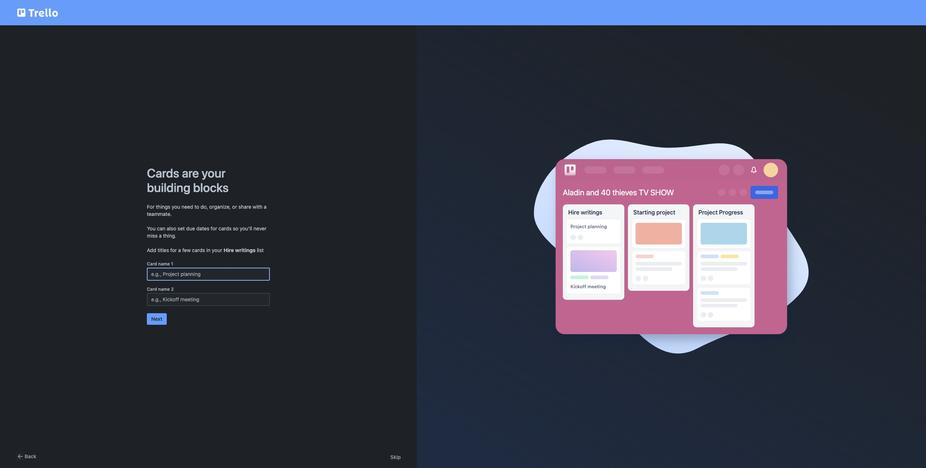 Task type: locate. For each thing, give the bounding box(es) containing it.
project
[[657, 209, 676, 216]]

list
[[257, 247, 264, 253]]

1 horizontal spatial hire
[[569, 209, 580, 216]]

cards inside you can also set due dates for cards so you'll never miss a thing.
[[219, 226, 232, 232]]

Card name 1 text field
[[147, 268, 270, 281]]

name for 2
[[158, 287, 170, 292]]

a inside you can also set due dates for cards so you'll never miss a thing.
[[159, 233, 162, 239]]

0 vertical spatial for
[[211, 226, 217, 232]]

hire
[[569, 209, 580, 216], [224, 247, 234, 253]]

project
[[699, 209, 718, 216], [571, 224, 587, 230]]

do,
[[201, 204, 208, 210]]

1 horizontal spatial project
[[699, 209, 718, 216]]

1 horizontal spatial cards
[[219, 226, 232, 232]]

card left the '2' at bottom left
[[147, 287, 157, 292]]

2 vertical spatial a
[[178, 247, 181, 253]]

trello image
[[16, 4, 59, 21], [563, 163, 578, 177]]

1 horizontal spatial writings
[[581, 209, 603, 216]]

0 vertical spatial your
[[202, 166, 226, 180]]

skip button
[[391, 454, 401, 461]]

need
[[182, 204, 193, 210]]

1 card from the top
[[147, 261, 157, 267]]

aladin
[[563, 188, 585, 197]]

2
[[171, 287, 174, 292]]

a left few
[[178, 247, 181, 253]]

0 horizontal spatial cards
[[192, 247, 205, 253]]

hire writings
[[569, 209, 603, 216]]

never
[[254, 226, 267, 232]]

project left progress
[[699, 209, 718, 216]]

0 horizontal spatial writings
[[235, 247, 256, 253]]

your right are
[[202, 166, 226, 180]]

blocks
[[193, 180, 229, 195]]

card for card name 2
[[147, 287, 157, 292]]

hire right in
[[224, 247, 234, 253]]

0 vertical spatial cards
[[219, 226, 232, 232]]

a right with
[[264, 204, 267, 210]]

0 vertical spatial a
[[264, 204, 267, 210]]

name left the '2' at bottom left
[[158, 287, 170, 292]]

writings left list
[[235, 247, 256, 253]]

0 vertical spatial name
[[158, 261, 170, 267]]

starting project
[[634, 209, 676, 216]]

kickoff
[[571, 284, 587, 290]]

name left 1
[[158, 261, 170, 267]]

0 horizontal spatial project
[[571, 224, 587, 230]]

project for project planning
[[571, 224, 587, 230]]

1 vertical spatial your
[[212, 247, 222, 253]]

for things you need to do, organize, or share with a teammate.
[[147, 204, 267, 217]]

0 vertical spatial project
[[699, 209, 718, 216]]

your
[[202, 166, 226, 180], [212, 247, 222, 253]]

project progress
[[699, 209, 744, 216]]

writings up "project planning"
[[581, 209, 603, 216]]

1 name from the top
[[158, 261, 170, 267]]

1 vertical spatial name
[[158, 287, 170, 292]]

due
[[186, 226, 195, 232]]

2 name from the top
[[158, 287, 170, 292]]

add
[[147, 247, 156, 253]]

1 vertical spatial project
[[571, 224, 587, 230]]

0 vertical spatial card
[[147, 261, 157, 267]]

and
[[587, 188, 600, 197]]

for
[[211, 226, 217, 232], [171, 247, 177, 253]]

titles
[[158, 247, 169, 253]]

cards
[[219, 226, 232, 232], [192, 247, 205, 253]]

card name 1
[[147, 261, 173, 267]]

your inside cards are your building blocks
[[202, 166, 226, 180]]

cards left so
[[219, 226, 232, 232]]

1 vertical spatial cards
[[192, 247, 205, 253]]

next button
[[147, 314, 167, 325]]

0 horizontal spatial a
[[159, 233, 162, 239]]

1
[[171, 261, 173, 267]]

show
[[651, 188, 675, 197]]

cards left in
[[192, 247, 205, 253]]

name
[[158, 261, 170, 267], [158, 287, 170, 292]]

hire down aladin
[[569, 209, 580, 216]]

with
[[253, 204, 263, 210]]

1 vertical spatial writings
[[235, 247, 256, 253]]

project down hire writings
[[571, 224, 587, 230]]

for right dates
[[211, 226, 217, 232]]

miss
[[147, 233, 158, 239]]

1 horizontal spatial for
[[211, 226, 217, 232]]

a
[[264, 204, 267, 210], [159, 233, 162, 239], [178, 247, 181, 253]]

2 card from the top
[[147, 287, 157, 292]]

0 vertical spatial hire
[[569, 209, 580, 216]]

tv
[[639, 188, 649, 197]]

you'll
[[240, 226, 252, 232]]

card name 2
[[147, 287, 174, 292]]

card
[[147, 261, 157, 267], [147, 287, 157, 292]]

0 horizontal spatial hire
[[224, 247, 234, 253]]

0 vertical spatial writings
[[581, 209, 603, 216]]

writings
[[581, 209, 603, 216], [235, 247, 256, 253]]

1 vertical spatial a
[[159, 233, 162, 239]]

you
[[172, 204, 180, 210]]

back
[[25, 454, 36, 460]]

progress
[[720, 209, 744, 216]]

1 vertical spatial card
[[147, 287, 157, 292]]

2 horizontal spatial a
[[264, 204, 267, 210]]

0 horizontal spatial for
[[171, 247, 177, 253]]

set
[[178, 226, 185, 232]]

1 horizontal spatial trello image
[[563, 163, 578, 177]]

0 horizontal spatial trello image
[[16, 4, 59, 21]]

starting
[[634, 209, 656, 216]]

for right titles
[[171, 247, 177, 253]]

a down can
[[159, 233, 162, 239]]

your right in
[[212, 247, 222, 253]]

card down add
[[147, 261, 157, 267]]



Task type: describe. For each thing, give the bounding box(es) containing it.
you can also set due dates for cards so you'll never miss a thing.
[[147, 226, 267, 239]]

dates
[[197, 226, 210, 232]]

to
[[195, 204, 199, 210]]

cards are your building blocks
[[147, 166, 229, 195]]

for
[[147, 204, 155, 210]]

1 vertical spatial hire
[[224, 247, 234, 253]]

building
[[147, 180, 191, 195]]

for inside you can also set due dates for cards so you'll never miss a thing.
[[211, 226, 217, 232]]

things
[[156, 204, 170, 210]]

40
[[601, 188, 611, 197]]

meeting
[[588, 284, 606, 290]]

0 vertical spatial trello image
[[16, 4, 59, 21]]

organize,
[[210, 204, 231, 210]]

project planning
[[571, 224, 608, 230]]

can
[[157, 226, 165, 232]]

aladin and 40 thieves tv show
[[563, 188, 675, 197]]

project for project progress
[[699, 209, 718, 216]]

thieves
[[613, 188, 638, 197]]

a inside for things you need to do, organize, or share with a teammate.
[[264, 204, 267, 210]]

are
[[182, 166, 199, 180]]

share
[[239, 204, 252, 210]]

next
[[151, 316, 162, 322]]

few
[[182, 247, 191, 253]]

1 horizontal spatial a
[[178, 247, 181, 253]]

name for 1
[[158, 261, 170, 267]]

add titles for a few cards in your hire writings list
[[147, 247, 264, 253]]

or
[[232, 204, 237, 210]]

thing.
[[163, 233, 176, 239]]

card for card name 1
[[147, 261, 157, 267]]

also
[[167, 226, 176, 232]]

kickoff meeting
[[571, 284, 606, 290]]

Card name 2 text field
[[147, 293, 270, 306]]

1 vertical spatial for
[[171, 247, 177, 253]]

cards
[[147, 166, 179, 180]]

skip
[[391, 454, 401, 461]]

so
[[233, 226, 239, 232]]

back button
[[16, 453, 36, 461]]

teammate.
[[147, 211, 172, 217]]

1 vertical spatial trello image
[[563, 163, 578, 177]]

you
[[147, 226, 156, 232]]

planning
[[588, 224, 608, 230]]

in
[[207, 247, 211, 253]]



Task type: vqa. For each thing, say whether or not it's contained in the screenshot.
second sm icon
no



